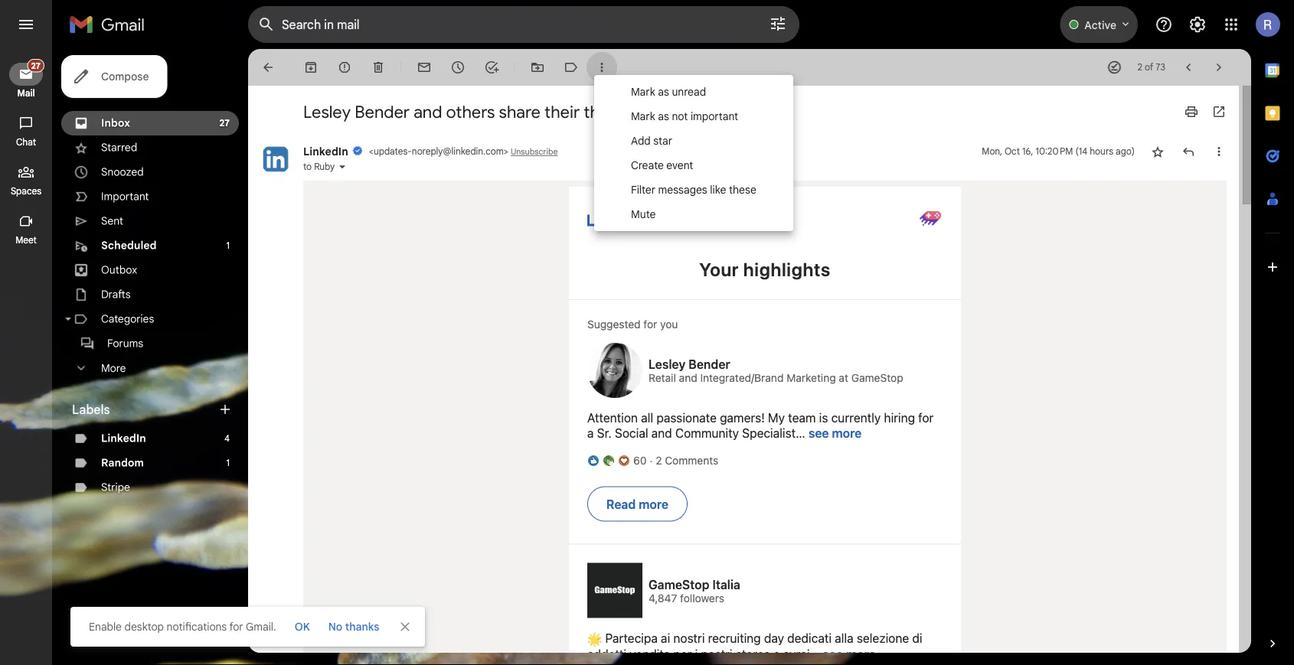 Task type: describe. For each thing, give the bounding box(es) containing it.
gamestop inside gamestop italia 4,847 followers
[[649, 578, 710, 592]]

alla
[[835, 631, 854, 646]]

Not starred checkbox
[[1150, 144, 1166, 159]]

·
[[650, 455, 653, 466]]

highlights
[[744, 259, 831, 280]]

see for lesley bender
[[809, 426, 829, 441]]

60
[[633, 455, 647, 467]]

filter messages like these
[[631, 183, 757, 196]]

mail heading
[[0, 87, 52, 100]]

0 vertical spatial nostri
[[674, 631, 705, 646]]

advanced search options image
[[763, 8, 794, 39]]

avrai…
[[784, 648, 820, 662]]

mon,
[[982, 146, 1003, 157]]

partecipa ai nostri recruiting day dedicati alla selezione di addetti vendita per i nostri stores e avrai…
[[587, 631, 923, 662]]

read
[[607, 497, 636, 512]]

hiring
[[884, 411, 915, 425]]

sr.
[[597, 426, 612, 441]]

inbox
[[101, 116, 130, 130]]

like image
[[587, 455, 600, 467]]

snoozed link
[[101, 165, 144, 179]]

show details image
[[338, 162, 347, 172]]

move to image
[[530, 60, 545, 75]]

🌟 image
[[587, 632, 602, 647]]

important link
[[101, 190, 149, 203]]

e
[[774, 648, 780, 662]]

noreply@linkedin.com
[[412, 146, 504, 157]]

suggested
[[587, 318, 641, 331]]

oct
[[1005, 146, 1020, 157]]

per
[[674, 648, 692, 662]]

marketing
[[787, 372, 836, 385]]

older image
[[1212, 60, 1227, 75]]

archive image
[[303, 60, 319, 75]]

2 of 73
[[1138, 62, 1166, 73]]

1 vertical spatial nostri
[[701, 648, 733, 662]]

stripe
[[101, 481, 130, 494]]

attention all passionate gamers! my team is currently hiring for a sr. social and community specialist…
[[587, 411, 934, 441]]

addetti
[[587, 648, 627, 662]]

team
[[788, 411, 816, 425]]

add star
[[631, 134, 672, 147]]

no thanks link
[[322, 614, 385, 641]]

>
[[504, 146, 508, 157]]

and inside attention all passionate gamers! my team is currently hiring for a sr. social and community specialist…
[[652, 426, 672, 441]]

mark for mark as unread
[[631, 85, 655, 98]]

labels heading
[[72, 402, 218, 417]]

your highlights
[[700, 259, 831, 280]]

chat heading
[[0, 136, 52, 149]]

thanks
[[345, 620, 379, 634]]

ok
[[295, 620, 310, 634]]

like
[[710, 183, 726, 196]]

important
[[101, 190, 149, 203]]

desktop
[[125, 620, 164, 634]]

empathy image
[[618, 455, 630, 467]]

sent link
[[101, 214, 123, 228]]

not starred image
[[1150, 144, 1166, 159]]

their
[[545, 101, 580, 123]]

mark as unread image
[[417, 60, 432, 75]]

linkedin image
[[587, 206, 665, 229]]

is
[[819, 411, 828, 425]]

4,847
[[649, 592, 677, 605]]

di
[[913, 631, 923, 646]]

a
[[587, 426, 594, 441]]

back to inbox image
[[260, 60, 276, 75]]

< updates-noreply@linkedin.com >
[[369, 146, 508, 157]]

integrated/brand
[[700, 372, 784, 385]]

1 horizontal spatial 2
[[1138, 62, 1143, 73]]

not
[[672, 110, 688, 123]]

see for gamestop italia
[[823, 648, 843, 662]]

unread
[[672, 85, 706, 98]]

my
[[768, 411, 785, 425]]

more
[[101, 362, 126, 375]]

2 vertical spatial for
[[229, 620, 243, 634]]

specialist…
[[742, 426, 805, 441]]

event
[[667, 159, 693, 172]]

mon, oct 16, 10:20 pm (14 hours ago) cell
[[982, 144, 1135, 159]]

partecipa
[[605, 631, 658, 646]]

report spam image
[[337, 60, 352, 75]]

meet
[[15, 235, 37, 246]]

stripe link
[[101, 481, 130, 494]]

gamers!
[[720, 411, 765, 425]]

spaces heading
[[0, 185, 52, 198]]

outbox
[[101, 263, 137, 277]]

delete image
[[371, 60, 386, 75]]

add to tasks image
[[484, 60, 499, 75]]

add
[[631, 134, 651, 147]]

ai
[[661, 631, 670, 646]]

0 horizontal spatial and
[[414, 101, 442, 123]]

linkedin link
[[101, 432, 146, 445]]

support image
[[1155, 15, 1173, 34]]

1 for scheduled
[[226, 240, 230, 252]]

search in mail image
[[253, 11, 280, 38]]

1 horizontal spatial linkedin
[[303, 145, 348, 158]]

chat
[[16, 137, 36, 148]]

1 vertical spatial more
[[639, 497, 669, 512]]

73
[[1156, 62, 1166, 73]]

filter
[[631, 183, 656, 196]]

Search in mail search field
[[248, 6, 800, 43]]

linkedin corporation image
[[260, 144, 291, 175]]

at
[[839, 372, 849, 385]]

unsubscribe link
[[511, 147, 558, 157]]

verified sender image
[[352, 146, 363, 156]]

labels
[[72, 402, 110, 417]]

stores
[[736, 648, 770, 662]]

1 vertical spatial 2
[[656, 455, 662, 467]]

alert containing enable desktop notifications for gmail.
[[25, 35, 1270, 647]]

settings image
[[1189, 15, 1207, 34]]

inbox link
[[101, 116, 130, 130]]

and inside lesley bender retail and integrated/brand marketing at gamestop
[[679, 372, 698, 385]]

create event
[[631, 159, 693, 172]]



Task type: vqa. For each thing, say whether or not it's contained in the screenshot.
Marketing
yes



Task type: locate. For each thing, give the bounding box(es) containing it.
recruiting
[[708, 631, 761, 646]]

0 vertical spatial more
[[832, 426, 862, 441]]

1 mark from the top
[[631, 85, 655, 98]]

1 1 from the top
[[226, 240, 230, 252]]

gmail image
[[69, 9, 152, 40]]

Search in mail text field
[[282, 17, 726, 32]]

and right retail
[[679, 372, 698, 385]]

60 · 2 comments
[[633, 455, 719, 467]]

2 as from the top
[[658, 110, 669, 123]]

as for not
[[658, 110, 669, 123]]

see down is
[[809, 426, 829, 441]]

2 vertical spatial linkedin
[[101, 432, 146, 445]]

praise image
[[603, 455, 615, 467]]

linkedin up random link
[[101, 432, 146, 445]]

2 vertical spatial more
[[846, 648, 876, 662]]

0 horizontal spatial 27
[[31, 61, 41, 71]]

and down all
[[652, 426, 672, 441]]

1 vertical spatial see
[[823, 648, 843, 662]]

ok link
[[289, 614, 316, 641]]

see
[[809, 426, 829, 441], [823, 648, 843, 662]]

1 vertical spatial mark
[[631, 110, 655, 123]]

scheduled link
[[101, 239, 157, 252]]

bender for and
[[355, 101, 410, 123]]

bender inside lesley bender retail and integrated/brand marketing at gamestop
[[689, 357, 731, 372]]

selezione
[[857, 631, 909, 646]]

enable desktop notifications for gmail.
[[89, 620, 276, 634]]

bender
[[355, 101, 410, 123], [689, 357, 731, 372]]

as up the on
[[658, 85, 669, 98]]

community
[[676, 426, 739, 441]]

1 vertical spatial 1
[[226, 458, 230, 469]]

create
[[631, 159, 664, 172]]

retail
[[649, 372, 676, 385]]

read more link
[[587, 487, 688, 522], [607, 497, 669, 512]]

italia
[[713, 578, 741, 592]]

mark as unread
[[631, 85, 706, 98]]

0 vertical spatial as
[[658, 85, 669, 98]]

labels image
[[564, 60, 579, 75]]

1 vertical spatial for
[[919, 411, 934, 425]]

newer image
[[1181, 60, 1196, 75]]

your highlights link
[[587, 258, 943, 281]]

hours
[[1090, 146, 1114, 157]]

linkedin up ruby
[[303, 145, 348, 158]]

1 horizontal spatial lesley
[[649, 357, 686, 372]]

as
[[658, 85, 669, 98], [658, 110, 669, 123]]

0 vertical spatial for
[[644, 318, 657, 331]]

sent
[[101, 214, 123, 228]]

gamestop inside lesley bender retail and integrated/brand marketing at gamestop
[[852, 372, 904, 385]]

important
[[691, 110, 738, 123]]

attention
[[587, 411, 638, 425]]

read more
[[607, 497, 669, 512]]

lesley down you
[[649, 357, 686, 372]]

mark up thoughts
[[631, 85, 655, 98]]

forums
[[107, 337, 143, 350]]

0 horizontal spatial gamestop
[[649, 578, 710, 592]]

0 vertical spatial bender
[[355, 101, 410, 123]]

gamestop right at
[[852, 372, 904, 385]]

2 left of
[[1138, 62, 1143, 73]]

1 for random
[[226, 458, 230, 469]]

0 vertical spatial see
[[809, 426, 829, 441]]

16,
[[1023, 146, 1034, 157]]

see down the "alla"
[[823, 648, 843, 662]]

see more for bender
[[809, 426, 862, 441]]

more button
[[61, 356, 239, 381]]

for left gmail.
[[229, 620, 243, 634]]

2 horizontal spatial linkedin
[[680, 101, 743, 123]]

2 horizontal spatial and
[[679, 372, 698, 385]]

1 vertical spatial bender
[[689, 357, 731, 372]]

mark as not important
[[631, 110, 738, 123]]

1 vertical spatial 27
[[219, 118, 230, 129]]

as for unread
[[658, 85, 669, 98]]

day
[[764, 631, 784, 646]]

star
[[654, 134, 672, 147]]

ruby anderson image
[[918, 205, 943, 230]]

more for lesley bender
[[832, 426, 862, 441]]

forums link
[[107, 337, 143, 350]]

0 vertical spatial gamestop
[[852, 372, 904, 385]]

gmail.
[[246, 620, 276, 634]]

no
[[328, 620, 342, 634]]

1 vertical spatial linkedin
[[303, 145, 348, 158]]

thoughts
[[584, 101, 652, 123]]

snoozed
[[101, 165, 144, 179]]

these
[[729, 183, 757, 196]]

more for gamestop italia
[[846, 648, 876, 662]]

0 horizontal spatial 2
[[656, 455, 662, 467]]

for left you
[[644, 318, 657, 331]]

1 horizontal spatial gamestop
[[852, 372, 904, 385]]

navigation containing mail
[[0, 49, 54, 666]]

more
[[832, 426, 862, 441], [639, 497, 669, 512], [846, 648, 876, 662]]

1
[[226, 240, 230, 252], [226, 458, 230, 469]]

2 vertical spatial and
[[652, 426, 672, 441]]

main menu image
[[17, 15, 35, 34]]

0 vertical spatial lesley
[[303, 101, 351, 123]]

linkedin down unread
[[680, 101, 743, 123]]

0 horizontal spatial bender
[[355, 101, 410, 123]]

(14
[[1076, 146, 1088, 157]]

1 horizontal spatial and
[[652, 426, 672, 441]]

1 vertical spatial as
[[658, 110, 669, 123]]

1 horizontal spatial bender
[[689, 357, 731, 372]]

mon, oct 16, 10:20 pm (14 hours ago)
[[982, 146, 1135, 157]]

bender for retail
[[689, 357, 731, 372]]

gamestop left "italia"
[[649, 578, 710, 592]]

enable
[[89, 620, 122, 634]]

to
[[303, 161, 312, 173]]

unsubscribe
[[511, 147, 558, 157]]

bender up updates- on the left of the page
[[355, 101, 410, 123]]

alert
[[25, 35, 1270, 647]]

mark left the on
[[631, 110, 655, 123]]

random link
[[101, 457, 144, 470]]

more down the "alla"
[[846, 648, 876, 662]]

see more
[[809, 426, 862, 441], [823, 648, 876, 662]]

lesley for lesley bender and others share their thoughts on linkedin
[[303, 101, 351, 123]]

0 horizontal spatial linkedin
[[101, 432, 146, 445]]

0 vertical spatial see more
[[809, 426, 862, 441]]

dedicati
[[788, 631, 832, 646]]

linkedin cell
[[303, 145, 511, 158]]

2 1 from the top
[[226, 458, 230, 469]]

gamestop italia 4,847 followers
[[649, 578, 741, 605]]

2 horizontal spatial for
[[919, 411, 934, 425]]

compose button
[[61, 55, 167, 98]]

and up < updates-noreply@linkedin.com >
[[414, 101, 442, 123]]

outbox link
[[101, 263, 137, 277]]

27 inside 'navigation'
[[31, 61, 41, 71]]

more image
[[594, 60, 610, 75]]

for right hiring
[[919, 411, 934, 425]]

lesley for lesley bender retail and integrated/brand marketing at gamestop
[[649, 357, 686, 372]]

2 right ·
[[656, 455, 662, 467]]

nostri right "i"
[[701, 648, 733, 662]]

0 vertical spatial 27
[[31, 61, 41, 71]]

for inside attention all passionate gamers! my team is currently hiring for a sr. social and community specialist…
[[919, 411, 934, 425]]

27 link
[[9, 59, 44, 86]]

lesley down archive icon
[[303, 101, 351, 123]]

drafts
[[101, 288, 131, 301]]

snooze image
[[450, 60, 466, 75]]

meet heading
[[0, 234, 52, 247]]

tab list
[[1252, 49, 1294, 610]]

1 vertical spatial and
[[679, 372, 698, 385]]

0 vertical spatial mark
[[631, 85, 655, 98]]

0 vertical spatial and
[[414, 101, 442, 123]]

1 horizontal spatial 27
[[219, 118, 230, 129]]

others
[[446, 101, 495, 123]]

to ruby
[[303, 161, 335, 173]]

scheduled
[[101, 239, 157, 252]]

no thanks
[[328, 620, 379, 634]]

gamestop italia image
[[587, 563, 643, 619]]

and
[[414, 101, 442, 123], [679, 372, 698, 385], [652, 426, 672, 441]]

1 vertical spatial gamestop
[[649, 578, 710, 592]]

0 vertical spatial linkedin
[[680, 101, 743, 123]]

categories link
[[101, 313, 154, 326]]

ruby
[[314, 161, 335, 173]]

starred
[[101, 141, 137, 154]]

1 vertical spatial lesley
[[649, 357, 686, 372]]

nostri up 'per'
[[674, 631, 705, 646]]

2 mark from the top
[[631, 110, 655, 123]]

bender right retail
[[689, 357, 731, 372]]

0 vertical spatial 2
[[1138, 62, 1143, 73]]

2
[[1138, 62, 1143, 73], [656, 455, 662, 467]]

drafts link
[[101, 288, 131, 301]]

1 horizontal spatial for
[[644, 318, 657, 331]]

see more for italia
[[823, 648, 876, 662]]

0 horizontal spatial for
[[229, 620, 243, 634]]

vendita
[[630, 648, 670, 662]]

lesley
[[303, 101, 351, 123], [649, 357, 686, 372]]

0 vertical spatial 1
[[226, 240, 230, 252]]

passionate
[[657, 411, 717, 425]]

offline sync status image
[[1107, 60, 1123, 75]]

0 horizontal spatial lesley
[[303, 101, 351, 123]]

more down 'currently'
[[832, 426, 862, 441]]

see more down the "alla"
[[823, 648, 876, 662]]

1 as from the top
[[658, 85, 669, 98]]

mark for mark as not important
[[631, 110, 655, 123]]

more right read
[[639, 497, 669, 512]]

lesley bender image
[[587, 343, 643, 398]]

as left not
[[658, 110, 669, 123]]

comments
[[665, 455, 719, 467]]

lesley inside lesley bender retail and integrated/brand marketing at gamestop
[[649, 357, 686, 372]]

see more down is
[[809, 426, 862, 441]]

social
[[615, 426, 648, 441]]

lesley bender and others share their thoughts on linkedin
[[303, 101, 743, 123]]

1 vertical spatial see more
[[823, 648, 876, 662]]

currently
[[832, 411, 881, 425]]

navigation
[[0, 49, 54, 666]]



